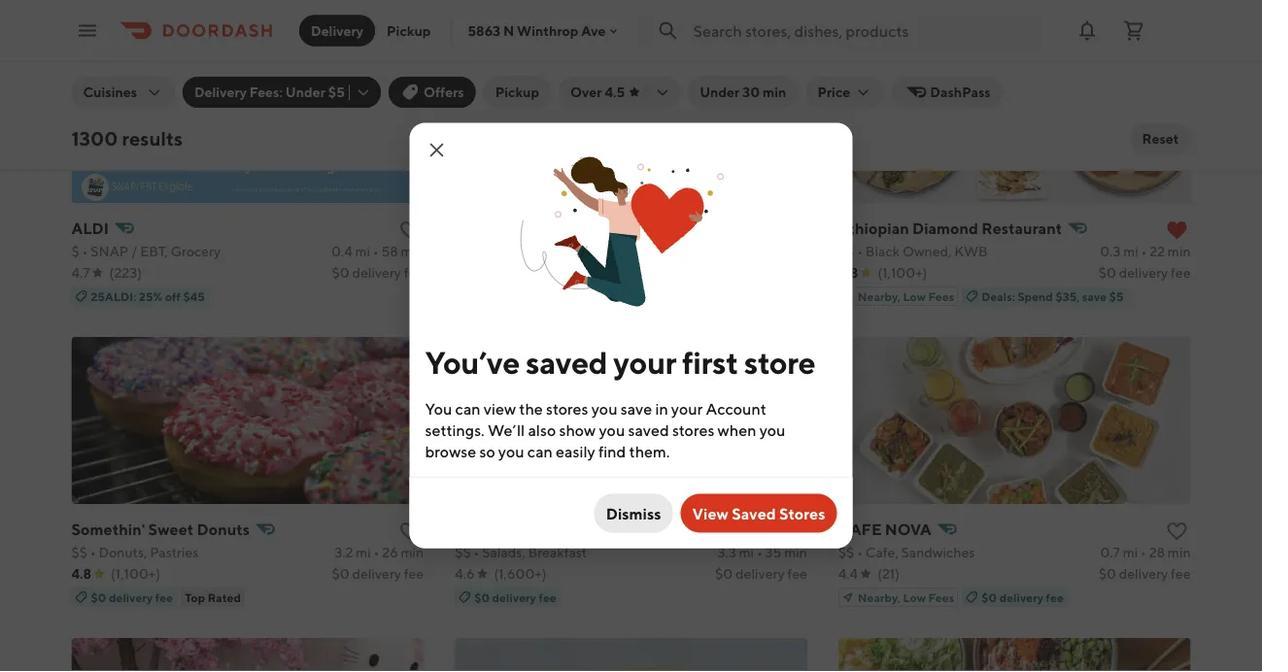 Task type: vqa. For each thing, say whether or not it's contained in the screenshot.
'4.7' for (2,300+)
no



Task type: locate. For each thing, give the bounding box(es) containing it.
nearby, low fees down (21)
[[858, 591, 955, 604]]

(1,100+) for somethin'
[[111, 566, 160, 582]]

saved inside we'll also show you saved stores when you browse so you can easily find them.
[[628, 421, 669, 439]]

1 horizontal spatial stores
[[672, 421, 715, 439]]

(1,100+) for ethiopian
[[878, 265, 927, 281]]

saved
[[526, 345, 608, 381], [628, 421, 669, 439]]

4.6
[[455, 566, 475, 582]]

save right $35,
[[1083, 290, 1107, 303]]

min right 58 in the top of the page
[[401, 243, 424, 259]]

price button
[[806, 77, 884, 108]]

• left black
[[857, 243, 863, 259]]

$3
[[674, 290, 688, 303]]

save left in on the bottom right
[[621, 399, 652, 418]]

0 horizontal spatial stores
[[546, 399, 588, 418]]

1 vertical spatial save
[[621, 399, 652, 418]]

0 vertical spatial (1,100+)
[[878, 265, 927, 281]]

0 vertical spatial can
[[455, 399, 481, 418]]

min down click to remove this store from your saved list icon
[[1168, 243, 1191, 259]]

0 horizontal spatial under
[[286, 84, 325, 100]]

mi
[[355, 243, 370, 259], [1124, 243, 1139, 259], [356, 545, 371, 561], [739, 545, 754, 561], [1123, 545, 1138, 561]]

can
[[455, 399, 481, 418], [528, 442, 553, 461]]

first
[[682, 345, 738, 381]]

you've saved your first store dialog
[[410, 123, 853, 549]]

mi right 0.4
[[355, 243, 370, 259]]

1 vertical spatial can
[[528, 442, 553, 461]]

over 4.5 button
[[559, 77, 680, 108]]

0 vertical spatial stores
[[546, 399, 588, 418]]

mi right 3.2
[[356, 545, 371, 561]]

low
[[520, 290, 543, 303], [903, 290, 926, 303], [903, 591, 926, 604]]

click to add this store to your saved list image
[[399, 219, 422, 242], [1166, 520, 1189, 543]]

dismiss button
[[594, 494, 673, 533]]

tea left & at the top left
[[556, 219, 582, 238]]

1 vertical spatial pickup button
[[484, 77, 551, 108]]

$$ for cafe
[[839, 545, 855, 561]]

3 $0 delivery fee from the left
[[982, 591, 1064, 604]]

pickup button up offers button
[[375, 15, 443, 46]]

$​0
[[332, 265, 349, 281], [1099, 265, 1117, 281], [332, 566, 349, 582], [715, 566, 733, 582], [1099, 566, 1117, 582]]

$​0 down "3.3"
[[715, 566, 733, 582]]

pickup up offers button
[[387, 22, 431, 38]]

under right fees:
[[286, 84, 325, 100]]

dashpass button
[[891, 77, 1003, 108]]

1 horizontal spatial can
[[528, 442, 553, 461]]

1 horizontal spatial save
[[1083, 290, 1107, 303]]

4.8 down ethiopian
[[839, 265, 859, 281]]

2 click to add this store to your saved list image from the left
[[782, 520, 805, 543]]

0 horizontal spatial pickup button
[[375, 15, 443, 46]]

• left 58 in the top of the page
[[373, 243, 379, 259]]

1 horizontal spatial $0
[[474, 591, 490, 604]]

0 horizontal spatial click to add this store to your saved list image
[[399, 219, 422, 242]]

nearby, low fees
[[474, 290, 571, 303], [858, 290, 955, 303], [858, 591, 955, 604]]

0 horizontal spatial can
[[455, 399, 481, 418]]

1 horizontal spatial (1,100+)
[[878, 265, 927, 281]]

under 30 min
[[700, 84, 787, 100]]

delivery fees: under $5
[[194, 84, 345, 100]]

dashpass
[[930, 84, 991, 100]]

mi right 0.3
[[1124, 243, 1139, 259]]

1 vertical spatial your
[[671, 399, 703, 418]]

5863
[[468, 23, 500, 39]]

$ up 4.7
[[71, 243, 79, 259]]

click to add this store to your saved list image
[[399, 520, 422, 543], [782, 520, 805, 543]]

mi for aldi
[[355, 243, 370, 259]]

up
[[643, 290, 657, 303]]

min right 26
[[401, 545, 424, 561]]

0 items, open order cart image
[[1122, 19, 1146, 42]]

stores
[[546, 399, 588, 418], [672, 421, 715, 439]]

$$
[[839, 243, 855, 259], [71, 545, 87, 561], [455, 545, 471, 561], [839, 545, 855, 561]]

you right when
[[760, 421, 786, 439]]

you down we'll
[[498, 442, 524, 461]]

fees down sandwiches
[[929, 591, 955, 604]]

0 horizontal spatial saved
[[526, 345, 608, 381]]

nearby, low fees down $$ • black owned, kwb
[[858, 290, 955, 303]]

$​0 down 0.3
[[1099, 265, 1117, 281]]

(1,100+) down $$ • black owned, kwb
[[878, 265, 927, 281]]

stores inside we'll also show you saved stores when you browse so you can easily find them.
[[672, 421, 715, 439]]

delivery inside button
[[311, 22, 364, 38]]

1 horizontal spatial click to add this store to your saved list image
[[1166, 520, 1189, 543]]

1 horizontal spatial under
[[700, 84, 740, 100]]

(1,100+) down $$ • donuts, pastries
[[111, 566, 160, 582]]

4.8 down somethin'
[[71, 566, 91, 582]]

1 vertical spatial (1,100+)
[[111, 566, 160, 582]]

0 vertical spatial pickup button
[[375, 15, 443, 46]]

1 vertical spatial saved
[[628, 421, 669, 439]]

min right 28
[[1168, 545, 1191, 561]]

them.
[[629, 442, 670, 461]]

you
[[425, 399, 452, 418]]

nearby,
[[474, 290, 517, 303], [858, 290, 901, 303], [858, 591, 901, 604]]

juices
[[642, 219, 688, 238]]

store
[[744, 345, 816, 381]]

kwb
[[955, 243, 988, 259]]

nearby, down (2,300+)
[[474, 290, 517, 303]]

(1,100+)
[[878, 265, 927, 281], [111, 566, 160, 582]]

can inside you can view the stores you save in your account settings.
[[455, 399, 481, 418]]

• down somethin'
[[90, 545, 96, 561]]

0 vertical spatial save
[[1083, 290, 1107, 303]]

aldi
[[71, 219, 109, 238]]

stores
[[779, 504, 826, 523]]

$​0 for aldi
[[332, 265, 349, 281]]

grocery
[[171, 243, 221, 259]]

pickup down n
[[495, 84, 539, 100]]

1 click to add this store to your saved list image from the left
[[399, 520, 422, 543]]

0 vertical spatial click to add this store to your saved list image
[[399, 219, 422, 242]]

• left 'cafe,'
[[857, 545, 863, 561]]

35
[[765, 545, 782, 561]]

mi for ethiopian diamond restaurant
[[1124, 243, 1139, 259]]

• left the juice on the left top
[[466, 243, 471, 259]]

dismiss
[[606, 504, 661, 523]]

0 horizontal spatial pickup
[[387, 22, 431, 38]]

25aldi:
[[91, 290, 136, 303]]

view
[[692, 504, 729, 523]]

you inside you can view the stores you save in your account settings.
[[592, 399, 618, 418]]

4.8 for ethiopian diamond restaurant
[[839, 265, 859, 281]]

under left 30
[[700, 84, 740, 100]]

tea right bar,
[[536, 243, 558, 259]]

nearby, for ethiopian
[[858, 290, 901, 303]]

min right 30
[[763, 84, 787, 100]]

you up we'll also show you saved stores when you browse so you can easily find them.
[[592, 399, 618, 418]]

click to add this store to your saved list image up 0.7 mi • 28 min
[[1166, 520, 1189, 543]]

0.4 mi • 58 min
[[331, 243, 424, 259]]

delivery left fees:
[[194, 84, 247, 100]]

1 horizontal spatial $5
[[1110, 290, 1124, 303]]

fees:
[[250, 84, 283, 100]]

25%
[[139, 290, 163, 303]]

$5
[[328, 84, 345, 100], [1110, 290, 1124, 303]]

$
[[71, 243, 79, 259], [455, 243, 463, 259]]

offers button
[[389, 77, 476, 108]]

click to add this store to your saved list image up 3.3 mi • 35 min
[[782, 520, 805, 543]]

$35,
[[1056, 290, 1080, 303]]

min for ethiopian diamond restaurant
[[1168, 243, 1191, 259]]

0 vertical spatial saved
[[526, 345, 608, 381]]

0 horizontal spatial $0 delivery fee
[[91, 591, 173, 604]]

mi right 0.7
[[1123, 545, 1138, 561]]

$​0 for ethiopian diamond restaurant
[[1099, 265, 1117, 281]]

$​0 delivery fee down 0.3 mi • 22 min
[[1099, 265, 1191, 281]]

open menu image
[[76, 19, 99, 42]]

delivery for delivery
[[311, 22, 364, 38]]

0 horizontal spatial $5
[[328, 84, 345, 100]]

$​0 for cafe nova
[[1099, 566, 1117, 582]]

4.4
[[839, 566, 858, 582]]

$5 down delivery button
[[328, 84, 345, 100]]

1 horizontal spatial saved
[[628, 421, 669, 439]]

click to remove this store from your saved list image
[[1166, 219, 1189, 242]]

fees down owned, on the top of page
[[929, 290, 955, 303]]

$​0 delivery fee down 0.4 mi • 58 min
[[332, 265, 424, 281]]

$​0 delivery fee down 3.3 mi • 35 min
[[715, 566, 807, 582]]

$​0 down 3.2
[[332, 566, 349, 582]]

$​0 down 0.7
[[1099, 566, 1117, 582]]

cuisines
[[83, 84, 137, 100]]

3.2 mi • 26 min
[[335, 545, 424, 561]]

1 $ from the left
[[71, 243, 79, 259]]

1 vertical spatial delivery
[[194, 84, 247, 100]]

$$ down ethiopian
[[839, 243, 855, 259]]

cafe,
[[866, 545, 899, 561]]

1 horizontal spatial delivery
[[311, 22, 364, 38]]

restaurant
[[982, 219, 1062, 238]]

3.3
[[718, 545, 736, 561]]

sandwiches
[[901, 545, 975, 561]]

0 vertical spatial delivery
[[311, 22, 364, 38]]

$5 down 0.3
[[1110, 290, 1124, 303]]

your up in on the bottom right
[[613, 345, 676, 381]]

off
[[165, 290, 181, 303]]

delivery for delivery fees: under $5
[[194, 84, 247, 100]]

1 vertical spatial stores
[[672, 421, 715, 439]]

0 vertical spatial 4.8
[[839, 265, 859, 281]]

ethiopian diamond restaurant
[[839, 219, 1062, 238]]

$​0 delivery fee down 0.7 mi • 28 min
[[1099, 566, 1191, 582]]

0 horizontal spatial click to add this store to your saved list image
[[399, 520, 422, 543]]

0 horizontal spatial delivery
[[194, 84, 247, 100]]

bar,
[[510, 243, 534, 259]]

1 vertical spatial click to add this store to your saved list image
[[1166, 520, 1189, 543]]

1 vertical spatial $5
[[1110, 290, 1124, 303]]

under
[[286, 84, 325, 100], [700, 84, 740, 100]]

1 horizontal spatial click to add this store to your saved list image
[[782, 520, 805, 543]]

reset button
[[1131, 123, 1191, 155]]

58
[[381, 243, 398, 259]]

click to add this store to your saved list image for 35
[[782, 520, 805, 543]]

1 horizontal spatial 4.8
[[839, 265, 859, 281]]

click to add this store to your saved list image for cafe nova
[[1166, 520, 1189, 543]]

0 horizontal spatial save
[[621, 399, 652, 418]]

stores up show
[[546, 399, 588, 418]]

cafe nova
[[839, 520, 932, 539]]

saved up 'them.'
[[628, 421, 669, 439]]

tea
[[556, 219, 582, 238], [536, 243, 558, 259]]

deals:
[[982, 290, 1015, 303]]

1 horizontal spatial $0 delivery fee
[[474, 591, 557, 604]]

tbaar bubble tea & fresh juices
[[455, 219, 688, 238]]

in
[[655, 399, 668, 418]]

fee
[[404, 265, 424, 281], [1171, 265, 1191, 281], [404, 566, 424, 582], [788, 566, 807, 582], [1171, 566, 1191, 582], [155, 591, 173, 604], [539, 591, 557, 604], [1046, 591, 1064, 604]]

nearby, down black
[[858, 290, 901, 303]]

cuisines button
[[71, 77, 175, 108]]

0 horizontal spatial 4.8
[[71, 566, 91, 582]]

$$ up 4.6
[[455, 545, 471, 561]]

ave
[[581, 23, 606, 39]]

3 $0 from the left
[[982, 591, 997, 604]]

nearby, down (21)
[[858, 591, 901, 604]]

stores left when
[[672, 421, 715, 439]]

to
[[660, 290, 671, 303]]

we'll
[[488, 421, 525, 439]]

browse
[[425, 442, 476, 461]]

you up find
[[599, 421, 625, 439]]

delivery up the delivery fees: under $5
[[311, 22, 364, 38]]

salads,
[[482, 545, 526, 561]]

your right in on the bottom right
[[671, 399, 703, 418]]

2 under from the left
[[700, 84, 740, 100]]

$$ down somethin'
[[71, 545, 87, 561]]

• left 28
[[1141, 545, 1147, 561]]

account
[[706, 399, 767, 418]]

click to add this store to your saved list image up 0.4 mi • 58 min
[[399, 219, 422, 242]]

15%
[[598, 290, 620, 303]]

winthrop
[[517, 23, 579, 39]]

5863 n winthrop ave button
[[468, 23, 621, 39]]

1 vertical spatial 4.8
[[71, 566, 91, 582]]

pickup button down n
[[484, 77, 551, 108]]

nearby, for cafe
[[858, 591, 901, 604]]

0.7
[[1100, 545, 1120, 561]]

$​0 down 0.4
[[332, 265, 349, 281]]

0 horizontal spatial $0
[[91, 591, 106, 604]]

1 horizontal spatial $
[[455, 243, 463, 259]]

click to add this store to your saved list image up "3.2 mi • 26 min"
[[399, 520, 422, 543]]

cafe
[[839, 520, 882, 539]]

$ down the tbaar
[[455, 243, 463, 259]]

0.3
[[1100, 243, 1121, 259]]

• left 35
[[757, 545, 763, 561]]

rooms
[[561, 243, 604, 259]]

nearby, low fees down (2,300+)
[[474, 290, 571, 303]]

0 horizontal spatial $
[[71, 243, 79, 259]]

$$ up "4.4"
[[839, 545, 855, 561]]

0 horizontal spatial (1,100+)
[[111, 566, 160, 582]]

$​0 delivery fee down "3.2 mi • 26 min"
[[332, 566, 424, 582]]

2 $ from the left
[[455, 243, 463, 259]]

also
[[528, 421, 556, 439]]

can down also
[[528, 442, 553, 461]]

saved up the
[[526, 345, 608, 381]]

2 horizontal spatial $0 delivery fee
[[982, 591, 1064, 604]]

can up settings.
[[455, 399, 481, 418]]

1 vertical spatial pickup
[[495, 84, 539, 100]]

low down $$ • black owned, kwb
[[903, 290, 926, 303]]

(1,600+)
[[494, 566, 547, 582]]

low down $$ • cafe, sandwiches
[[903, 591, 926, 604]]

2 horizontal spatial $0
[[982, 591, 997, 604]]



Task type: describe. For each thing, give the bounding box(es) containing it.
donuts,
[[99, 545, 147, 561]]

owned,
[[903, 243, 952, 259]]

$​0 delivery fee for cafe nova
[[1099, 566, 1191, 582]]

1 $0 from the left
[[91, 591, 106, 604]]

0.3 mi • 22 min
[[1100, 243, 1191, 259]]

mi for cafe nova
[[1123, 545, 1138, 561]]

$$ for ethiopian
[[839, 243, 855, 259]]

over
[[571, 84, 602, 100]]

$​0 delivery fee for aldi
[[332, 265, 424, 281]]

tbaar
[[455, 219, 497, 238]]

somethin'
[[71, 520, 145, 539]]

$$ • salads, breakfast
[[455, 545, 587, 561]]

$ for aldi
[[71, 243, 79, 259]]

25aldi: 25% off $45
[[91, 290, 205, 303]]

stores inside you can view the stores you save in your account settings.
[[546, 399, 588, 418]]

1300
[[71, 127, 118, 150]]

min for aldi
[[401, 243, 424, 259]]

4.7
[[71, 265, 90, 281]]

diamond
[[913, 219, 979, 238]]

• left 26
[[374, 545, 379, 561]]

snap
[[91, 243, 129, 259]]

you've saved your first store
[[425, 345, 816, 381]]

pastries
[[150, 545, 199, 561]]

fees for ethiopian diamond restaurant
[[929, 290, 955, 303]]

0 vertical spatial your
[[613, 345, 676, 381]]

your inside you can view the stores you save in your account settings.
[[671, 399, 703, 418]]

$$ • cafe, sandwiches
[[839, 545, 975, 561]]

$$ for somethin'
[[71, 545, 87, 561]]

$ • juice bar, tea rooms
[[455, 243, 604, 259]]

fees for cafe nova
[[929, 591, 955, 604]]

results
[[122, 127, 183, 150]]

off,
[[622, 290, 641, 303]]

low for ethiopian diamond restaurant
[[903, 290, 926, 303]]

you've
[[425, 345, 520, 381]]

0 vertical spatial pickup
[[387, 22, 431, 38]]

click to add this store to your saved list image for 26
[[399, 520, 422, 543]]

the
[[519, 399, 543, 418]]

$​0 delivery fee for somethin' sweet donuts
[[332, 566, 424, 582]]

0.7 mi • 28 min
[[1100, 545, 1191, 561]]

settings.
[[425, 421, 485, 439]]

notification bell image
[[1076, 19, 1099, 42]]

0 vertical spatial $5
[[328, 84, 345, 100]]

click to add this store to your saved list image for aldi
[[399, 219, 422, 242]]

$​0 for somethin' sweet donuts
[[332, 566, 349, 582]]

• up 4.7
[[82, 243, 88, 259]]

30
[[743, 84, 760, 100]]

mi for somethin' sweet donuts
[[356, 545, 371, 561]]

1300 results
[[71, 127, 183, 150]]

1 horizontal spatial pickup button
[[484, 77, 551, 108]]

nearby, low fees for ethiopian
[[858, 290, 955, 303]]

5863 n winthrop ave
[[468, 23, 606, 39]]

1 vertical spatial tea
[[536, 243, 558, 259]]

fresh
[[598, 219, 639, 238]]

nova
[[885, 520, 932, 539]]

(223)
[[109, 265, 142, 281]]

mi right "3.3"
[[739, 545, 754, 561]]

$ for tbaar bubble tea & fresh juices
[[455, 243, 463, 259]]

somethin' sweet donuts
[[71, 520, 250, 539]]

show
[[559, 421, 596, 439]]

top
[[185, 591, 205, 604]]

under inside button
[[700, 84, 740, 100]]

saved
[[732, 504, 776, 523]]

$ • snap / ebt, grocery
[[71, 243, 221, 259]]

price
[[818, 84, 851, 100]]

2 $0 from the left
[[474, 591, 490, 604]]

deals: spend $35, save $5
[[982, 290, 1124, 303]]

low down (2,300+)
[[520, 290, 543, 303]]

$45
[[183, 290, 205, 303]]

3.2
[[335, 545, 353, 561]]

save inside you can view the stores you save in your account settings.
[[621, 399, 652, 418]]

(21)
[[878, 566, 900, 582]]

when
[[718, 421, 757, 439]]

$$ • black owned, kwb
[[839, 243, 988, 259]]

$​0 delivery fee for ethiopian diamond restaurant
[[1099, 265, 1191, 281]]

min right 35
[[784, 545, 807, 561]]

view saved stores button
[[681, 494, 837, 533]]

1 under from the left
[[286, 84, 325, 100]]

delivery button
[[299, 15, 375, 46]]

0 vertical spatial tea
[[556, 219, 582, 238]]

nearby, low fees for cafe
[[858, 591, 955, 604]]

1 horizontal spatial pickup
[[495, 84, 539, 100]]

spend
[[1018, 290, 1053, 303]]

2 $0 delivery fee from the left
[[474, 591, 557, 604]]

3.3 mi • 35 min
[[718, 545, 807, 561]]

22
[[1150, 243, 1165, 259]]

can inside we'll also show you saved stores when you browse so you can easily find them.
[[528, 442, 553, 461]]

min for somethin' sweet donuts
[[401, 545, 424, 561]]

top rated
[[185, 591, 241, 604]]

28
[[1149, 545, 1165, 561]]

black
[[866, 243, 900, 259]]

4.8 for somethin' sweet donuts
[[71, 566, 91, 582]]

breakfast
[[528, 545, 587, 561]]

close you've saved your first store image
[[425, 138, 448, 162]]

&
[[585, 219, 595, 238]]

fees down (2,300+)
[[545, 290, 571, 303]]

• up 4.6
[[474, 545, 479, 561]]

reset
[[1142, 131, 1179, 147]]

(2,300+)
[[493, 265, 548, 281]]

ethiopian
[[839, 219, 909, 238]]

find
[[599, 442, 626, 461]]

over 4.5
[[571, 84, 625, 100]]

so
[[480, 442, 495, 461]]

0.4
[[331, 243, 352, 259]]

26
[[382, 545, 398, 561]]

view
[[484, 399, 516, 418]]

n
[[503, 23, 514, 39]]

donuts
[[197, 520, 250, 539]]

min for cafe nova
[[1168, 545, 1191, 561]]

low for cafe nova
[[903, 591, 926, 604]]

view saved stores
[[692, 504, 826, 523]]

under 30 min button
[[688, 77, 798, 108]]

rated
[[208, 591, 241, 604]]

min inside button
[[763, 84, 787, 100]]

1 $0 delivery fee from the left
[[91, 591, 173, 604]]

• left 22
[[1141, 243, 1147, 259]]



